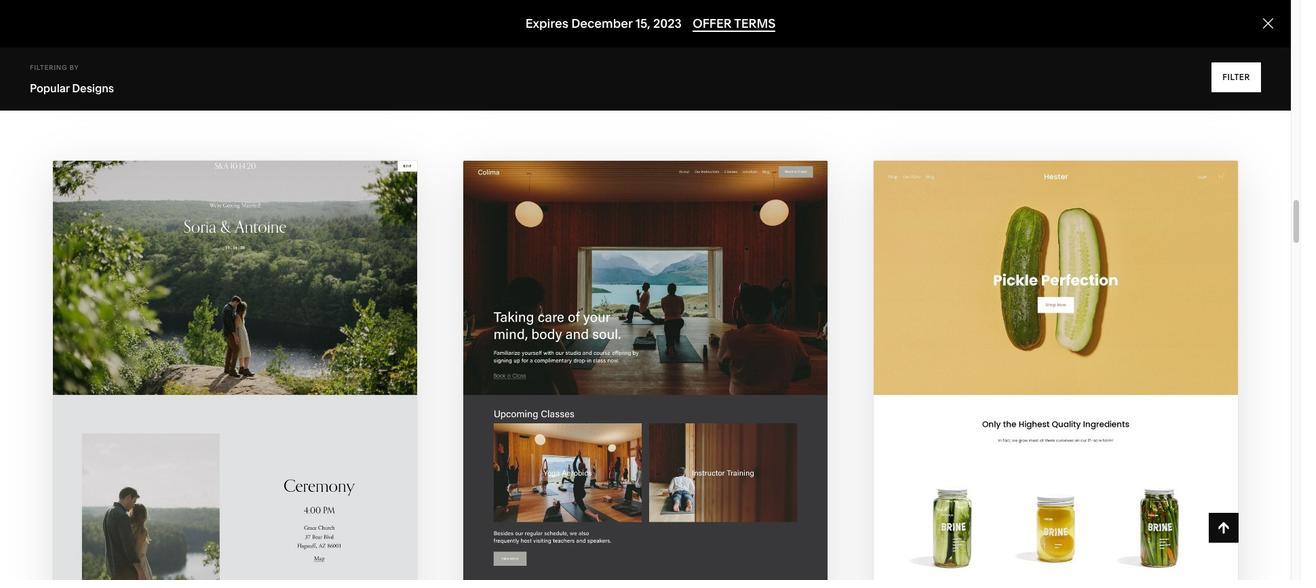 Task type: vqa. For each thing, say whether or not it's contained in the screenshot.
Offer Terms at the right of page
yes



Task type: locate. For each thing, give the bounding box(es) containing it.
hester up preview hester
[[1065, 377, 1116, 392]]

colima inside button
[[652, 377, 707, 392]]

0 horizontal spatial start
[[166, 377, 207, 392]]

hester down start with hester
[[1062, 403, 1113, 419]]

with left soria on the left
[[210, 377, 245, 392]]

paloma
[[52, 82, 99, 95]]

1 start from the left
[[166, 377, 207, 392]]

colima down start with colima
[[650, 403, 704, 419]]

start with colima
[[570, 377, 707, 392]]

1 horizontal spatial preview
[[1000, 403, 1059, 419]]

1 horizontal spatial with
[[615, 377, 649, 392]]

with up the preview colima
[[615, 377, 649, 392]]

colima image
[[463, 161, 828, 580]]

with
[[210, 377, 245, 392], [615, 377, 649, 392], [1027, 377, 1061, 392]]

3 start from the left
[[983, 377, 1024, 392]]

with for hester
[[1027, 377, 1061, 392]]

0 horizontal spatial with
[[210, 377, 245, 392]]

with inside "button"
[[210, 377, 245, 392]]

preview hester link
[[1000, 393, 1113, 430]]

december
[[571, 16, 633, 31]]

start inside "button"
[[166, 377, 207, 392]]

1 with from the left
[[210, 377, 245, 392]]

3 with from the left
[[1027, 377, 1061, 392]]

start with hester
[[983, 377, 1116, 392]]

colima
[[652, 377, 707, 392], [650, 403, 704, 419]]

0 horizontal spatial preview
[[587, 403, 647, 419]]

start with soria
[[166, 377, 290, 392]]

2 start from the left
[[570, 377, 611, 392]]

filter
[[1223, 72, 1251, 82]]

filtering by
[[30, 64, 79, 71]]

start with soria button
[[166, 366, 304, 404]]

start
[[166, 377, 207, 392], [570, 377, 611, 392], [983, 377, 1024, 392]]

soria image
[[53, 161, 417, 580]]

popular
[[30, 81, 70, 95]]

preview down start with colima
[[587, 403, 647, 419]]

2 with from the left
[[615, 377, 649, 392]]

start with colima button
[[570, 366, 721, 404]]

with up preview hester
[[1027, 377, 1061, 392]]

offer terms
[[693, 16, 776, 31]]

1 horizontal spatial start
[[570, 377, 611, 392]]

filtering
[[30, 64, 67, 71]]

1 preview from the left
[[587, 403, 647, 419]]

terms
[[734, 16, 776, 31]]

2 horizontal spatial start
[[983, 377, 1024, 392]]

preview hester
[[1000, 403, 1113, 419]]

preview colima link
[[587, 393, 704, 430]]

0 vertical spatial hester
[[1065, 377, 1116, 392]]

preview
[[587, 403, 647, 419], [1000, 403, 1059, 419]]

start for start with soria
[[166, 377, 207, 392]]

preview down start with hester
[[1000, 403, 1059, 419]]

0 vertical spatial colima
[[652, 377, 707, 392]]

colima up the preview colima
[[652, 377, 707, 392]]

2023
[[654, 16, 682, 31]]

2 horizontal spatial with
[[1027, 377, 1061, 392]]

2 preview from the left
[[1000, 403, 1059, 419]]

1 vertical spatial colima
[[650, 403, 704, 419]]

hester
[[1065, 377, 1116, 392], [1062, 403, 1113, 419]]



Task type: describe. For each thing, give the bounding box(es) containing it.
start for start with hester
[[983, 377, 1024, 392]]

with for soria
[[210, 377, 245, 392]]

start with hester button
[[983, 366, 1130, 404]]

expires
[[526, 16, 569, 31]]

preview for preview hester
[[1000, 403, 1059, 419]]

preview for preview colima
[[587, 403, 647, 419]]

paloma image
[[53, 0, 417, 68]]

with for colima
[[615, 377, 649, 392]]

start for start with colima
[[570, 377, 611, 392]]

offer
[[693, 16, 732, 31]]

hester image
[[874, 161, 1239, 580]]

preview colima
[[587, 403, 704, 419]]

15,
[[636, 16, 651, 31]]

filter button
[[1212, 62, 1262, 92]]

expires december 15, 2023
[[526, 16, 682, 31]]

hester inside button
[[1065, 377, 1116, 392]]

almar image
[[874, 0, 1239, 68]]

offer terms link
[[693, 16, 776, 32]]

by
[[70, 64, 79, 71]]

soria
[[248, 377, 290, 392]]

popular designs
[[30, 81, 114, 95]]

novo image
[[463, 0, 828, 68]]

back to top image
[[1217, 521, 1232, 535]]

1 vertical spatial hester
[[1062, 403, 1113, 419]]

designs
[[72, 81, 114, 95]]



